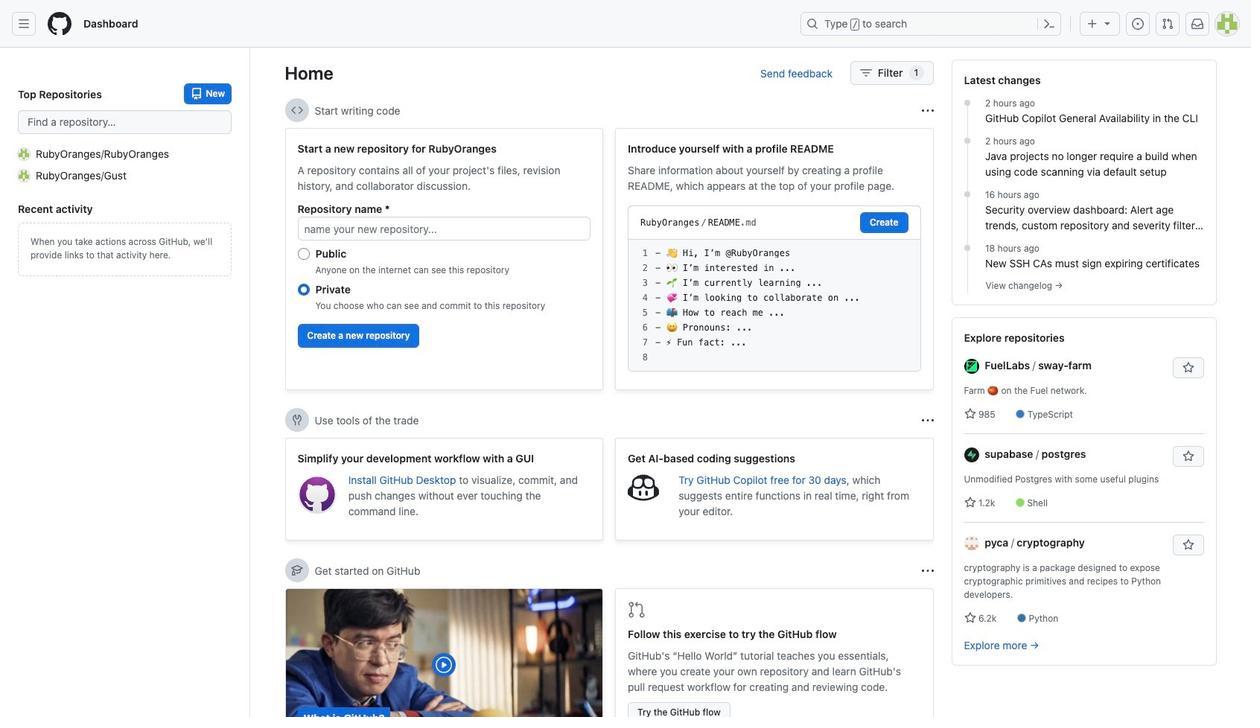 Task type: vqa. For each thing, say whether or not it's contained in the screenshot.
gust "ICON"
yes



Task type: describe. For each thing, give the bounding box(es) containing it.
why am i seeing this? image for try the github flow element
[[922, 565, 934, 577]]

3 dot fill image from the top
[[962, 189, 974, 200]]

what is github? element
[[285, 589, 604, 718]]

start a new repository element
[[285, 128, 604, 390]]

@pyca profile image
[[965, 537, 980, 552]]

gust image
[[18, 170, 30, 181]]

@supabase profile image
[[965, 448, 980, 463]]

rubyoranges image
[[18, 148, 30, 160]]

star image
[[965, 497, 977, 509]]

simplify your development workflow with a gui element
[[285, 438, 604, 541]]

filter image
[[861, 67, 873, 79]]

star image for @fuellabs profile image
[[965, 408, 977, 420]]

mortar board image
[[291, 565, 303, 577]]

1 dot fill image from the top
[[962, 97, 974, 109]]

explore repositories navigation
[[952, 317, 1217, 666]]

command palette image
[[1044, 18, 1056, 30]]

plus image
[[1087, 18, 1099, 30]]

name your new repository... text field
[[298, 217, 591, 241]]

try the github flow element
[[616, 589, 934, 718]]

Find a repository… text field
[[18, 110, 232, 134]]



Task type: locate. For each thing, give the bounding box(es) containing it.
explore element
[[952, 60, 1217, 718]]

none submit inside "introduce yourself with a profile readme" "element"
[[861, 212, 909, 233]]

what is github? image
[[286, 589, 603, 718]]

2 star image from the top
[[965, 613, 977, 624]]

dot fill image
[[962, 242, 974, 254]]

0 vertical spatial star this repository image
[[1183, 362, 1195, 374]]

issue opened image
[[1133, 18, 1145, 30]]

git pull request image
[[628, 601, 646, 619]]

Top Repositories search field
[[18, 110, 232, 134]]

2 star this repository image from the top
[[1183, 451, 1195, 463]]

star this repository image for @pyca profile image
[[1183, 540, 1195, 551]]

why am i seeing this? image for "introduce yourself with a profile readme" "element"
[[922, 105, 934, 117]]

star this repository image for @supabase profile icon
[[1183, 451, 1195, 463]]

1 star image from the top
[[965, 408, 977, 420]]

star this repository image for @fuellabs profile image
[[1183, 362, 1195, 374]]

code image
[[291, 104, 303, 116]]

introduce yourself with a profile readme element
[[616, 128, 934, 390]]

star this repository image
[[1183, 362, 1195, 374], [1183, 451, 1195, 463], [1183, 540, 1195, 551]]

3 why am i seeing this? image from the top
[[922, 565, 934, 577]]

@fuellabs profile image
[[965, 359, 980, 374]]

star image
[[965, 408, 977, 420], [965, 613, 977, 624]]

2 why am i seeing this? image from the top
[[922, 415, 934, 427]]

2 vertical spatial star this repository image
[[1183, 540, 1195, 551]]

1 why am i seeing this? image from the top
[[922, 105, 934, 117]]

2 dot fill image from the top
[[962, 135, 974, 147]]

1 vertical spatial dot fill image
[[962, 135, 974, 147]]

0 vertical spatial why am i seeing this? image
[[922, 105, 934, 117]]

1 vertical spatial star this repository image
[[1183, 451, 1195, 463]]

play image
[[435, 657, 453, 674]]

star image up @supabase profile icon
[[965, 408, 977, 420]]

notifications image
[[1192, 18, 1204, 30]]

star image for @pyca profile image
[[965, 613, 977, 624]]

star image down @pyca profile image
[[965, 613, 977, 624]]

get ai-based coding suggestions element
[[616, 438, 934, 541]]

2 vertical spatial dot fill image
[[962, 189, 974, 200]]

1 vertical spatial star image
[[965, 613, 977, 624]]

0 vertical spatial star image
[[965, 408, 977, 420]]

why am i seeing this? image
[[922, 105, 934, 117], [922, 415, 934, 427], [922, 565, 934, 577]]

None radio
[[298, 248, 310, 260], [298, 284, 310, 296], [298, 248, 310, 260], [298, 284, 310, 296]]

dot fill image
[[962, 97, 974, 109], [962, 135, 974, 147], [962, 189, 974, 200]]

None submit
[[861, 212, 909, 233]]

1 vertical spatial why am i seeing this? image
[[922, 415, 934, 427]]

tools image
[[291, 414, 303, 426]]

git pull request image
[[1163, 18, 1174, 30]]

2 vertical spatial why am i seeing this? image
[[922, 565, 934, 577]]

triangle down image
[[1102, 17, 1114, 29]]

3 star this repository image from the top
[[1183, 540, 1195, 551]]

homepage image
[[48, 12, 72, 36]]

1 star this repository image from the top
[[1183, 362, 1195, 374]]

github desktop image
[[298, 475, 337, 514]]

why am i seeing this? image for get ai-based coding suggestions element
[[922, 415, 934, 427]]

0 vertical spatial dot fill image
[[962, 97, 974, 109]]



